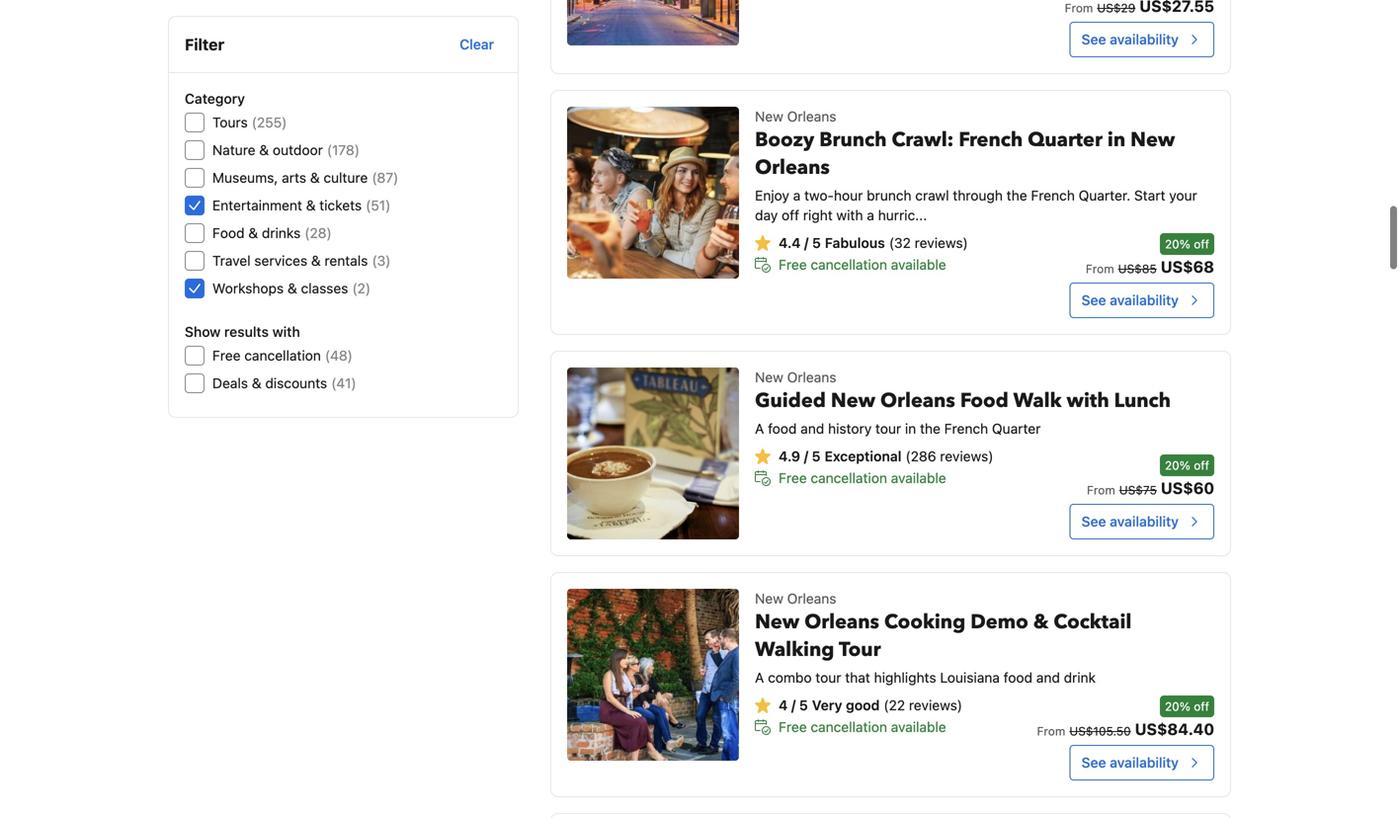 Task type: describe. For each thing, give the bounding box(es) containing it.
travel
[[213, 253, 251, 269]]

& down (28)
[[311, 253, 321, 269]]

20% for guided new orleans food walk with lunch
[[1166, 459, 1191, 473]]

orleans up 'boozy'
[[788, 108, 837, 125]]

4.4
[[779, 235, 801, 251]]

orleans up guided
[[788, 369, 837, 386]]

museums,
[[213, 170, 278, 186]]

us$60
[[1162, 479, 1215, 498]]

free cancellation available for a
[[779, 470, 947, 486]]

a inside "new orleans guided new orleans food walk with lunch a food and history tour in the french quarter"
[[755, 421, 765, 437]]

0 horizontal spatial with
[[273, 324, 300, 340]]

us$75
[[1120, 483, 1158, 497]]

see for with
[[1082, 514, 1107, 530]]

tour inside "new orleans guided new orleans food walk with lunch a food and history tour in the french quarter"
[[876, 421, 902, 437]]

see availability for with
[[1082, 514, 1179, 530]]

tours
[[213, 114, 248, 131]]

free for boozy brunch crawl: french quarter in new orleans
[[779, 257, 807, 273]]

combo
[[768, 670, 812, 686]]

0 vertical spatial french
[[959, 127, 1023, 154]]

4.9 / 5 exceptional (286 reviews)
[[779, 448, 994, 465]]

(48)
[[325, 348, 353, 364]]

see for in
[[1082, 292, 1107, 308]]

workshops
[[213, 280, 284, 297]]

(3)
[[372, 253, 391, 269]]

us$85
[[1119, 262, 1158, 276]]

entertainment
[[213, 197, 302, 214]]

cancellation up deals & discounts (41)
[[245, 348, 321, 364]]

with inside new orleans boozy brunch crawl: french quarter in new orleans enjoy a two-hour brunch crawl through the french quarter.  start your day off right with a hurric...
[[837, 207, 864, 223]]

through
[[953, 187, 1003, 204]]

culture
[[324, 170, 368, 186]]

1 see availability from the top
[[1082, 31, 1179, 47]]

day
[[755, 207, 778, 223]]

from us$75 us$60
[[1088, 479, 1215, 498]]

louisiana
[[941, 670, 1001, 686]]

(2)
[[352, 280, 371, 297]]

free for new orleans cooking demo & cocktail walking tour
[[779, 719, 807, 736]]

services
[[254, 253, 308, 269]]

(51)
[[366, 197, 391, 214]]

see availability for cocktail
[[1082, 755, 1179, 771]]

1 vertical spatial french
[[1032, 187, 1076, 204]]

nature & outdoor (178)
[[213, 142, 360, 158]]

the inside "new orleans guided new orleans food walk with lunch a food and history tour in the french quarter"
[[921, 421, 941, 437]]

workshops & classes (2)
[[213, 280, 371, 297]]

4.4 / 5 fabulous (32 reviews)
[[779, 235, 969, 251]]

with inside "new orleans guided new orleans food walk with lunch a food and history tour in the french quarter"
[[1067, 388, 1110, 415]]

show results with
[[185, 324, 300, 340]]

0 vertical spatial food
[[213, 225, 245, 241]]

demo
[[971, 609, 1029, 636]]

nature
[[213, 142, 256, 158]]

cancellation for guided
[[811, 470, 888, 486]]

5 for a
[[812, 448, 821, 465]]

& down travel services & rentals (3) on the left of the page
[[288, 280, 297, 297]]

fabulous
[[825, 235, 886, 251]]

off for boozy brunch crawl: french quarter in new orleans
[[1195, 237, 1210, 251]]

haunted pub crawl image
[[568, 0, 740, 45]]

availability for with
[[1111, 514, 1179, 530]]

(28)
[[305, 225, 332, 241]]

from for with
[[1088, 483, 1116, 497]]

& down (255)
[[259, 142, 269, 158]]

4
[[779, 698, 788, 714]]

20% for boozy brunch crawl: french quarter in new orleans
[[1166, 237, 1191, 251]]

tours (255)
[[213, 114, 287, 131]]

outdoor
[[273, 142, 323, 158]]

boozy
[[755, 127, 815, 154]]

new orleans boozy brunch crawl: french quarter in new orleans enjoy a two-hour brunch crawl through the french quarter.  start your day off right with a hurric...
[[755, 108, 1198, 223]]

food & drinks (28)
[[213, 225, 332, 241]]

your
[[1170, 187, 1198, 204]]

that
[[846, 670, 871, 686]]

20% for new orleans cooking demo & cocktail walking tour
[[1166, 700, 1191, 714]]

deals & discounts (41)
[[213, 375, 357, 392]]

two-
[[805, 187, 834, 204]]

5 for orleans
[[813, 235, 821, 251]]

(178)
[[327, 142, 360, 158]]

the inside new orleans boozy brunch crawl: french quarter in new orleans enjoy a two-hour brunch crawl through the french quarter.  start your day off right with a hurric...
[[1007, 187, 1028, 204]]

/ for tour
[[792, 698, 796, 714]]

free cancellation (48)
[[213, 348, 353, 364]]

new orleans new orleans cooking demo & cocktail walking tour a combo tour that highlights louisiana food and drink
[[755, 591, 1132, 686]]

(41)
[[331, 375, 357, 392]]

deals
[[213, 375, 248, 392]]

2 vertical spatial reviews)
[[909, 698, 963, 714]]

crawl:
[[892, 127, 954, 154]]

french inside "new orleans guided new orleans food walk with lunch a food and history tour in the french quarter"
[[945, 421, 989, 437]]

rentals
[[325, 253, 368, 269]]

us$105.50
[[1070, 725, 1132, 739]]

available for cooking
[[892, 719, 947, 736]]

crawl
[[916, 187, 950, 204]]

cancellation for new
[[811, 719, 888, 736]]

quarter inside "new orleans guided new orleans food walk with lunch a food and history tour in the french quarter"
[[993, 421, 1041, 437]]

cancellation for boozy
[[811, 257, 888, 273]]

tour
[[839, 637, 881, 664]]

/ for orleans
[[805, 235, 809, 251]]

20% off for boozy brunch crawl: french quarter in new orleans
[[1166, 237, 1210, 251]]

20% off for guided new orleans food walk with lunch
[[1166, 459, 1210, 473]]

& right deals
[[252, 375, 262, 392]]

quarter inside new orleans boozy brunch crawl: french quarter in new orleans enjoy a two-hour brunch crawl through the french quarter.  start your day off right with a hurric...
[[1028, 127, 1103, 154]]

classes
[[301, 280, 348, 297]]

from for in
[[1086, 262, 1115, 276]]

from for cocktail
[[1038, 725, 1066, 739]]

walking
[[755, 637, 835, 664]]

20% off for new orleans cooking demo & cocktail walking tour
[[1166, 700, 1210, 714]]

& down museums, arts & culture (87)
[[306, 197, 316, 214]]

and inside "new orleans guided new orleans food walk with lunch a food and history tour in the french quarter"
[[801, 421, 825, 437]]

very
[[812, 698, 843, 714]]

drink
[[1064, 670, 1097, 686]]

orleans down 'boozy'
[[755, 154, 830, 181]]

off inside new orleans boozy brunch crawl: french quarter in new orleans enjoy a two-hour brunch crawl through the french quarter.  start your day off right with a hurric...
[[782, 207, 800, 223]]

orleans up the walking
[[788, 591, 837, 607]]

brunch
[[867, 187, 912, 204]]

us$84.40
[[1136, 720, 1215, 739]]

drinks
[[262, 225, 301, 241]]

4 / 5 very good (22 reviews)
[[779, 698, 963, 714]]

see for cocktail
[[1082, 755, 1107, 771]]

off for guided new orleans food walk with lunch
[[1195, 459, 1210, 473]]

available for crawl:
[[892, 257, 947, 273]]



Task type: locate. For each thing, give the bounding box(es) containing it.
food right louisiana
[[1004, 670, 1033, 686]]

exceptional
[[825, 448, 902, 465]]

0 horizontal spatial the
[[921, 421, 941, 437]]

1 vertical spatial in
[[906, 421, 917, 437]]

availability for cocktail
[[1111, 755, 1179, 771]]

the right through
[[1007, 187, 1028, 204]]

free down 4 at right
[[779, 719, 807, 736]]

food left 'walk' at the right of page
[[961, 388, 1009, 415]]

from left us$85
[[1086, 262, 1115, 276]]

reviews)
[[915, 235, 969, 251], [941, 448, 994, 465], [909, 698, 963, 714]]

1 horizontal spatial with
[[837, 207, 864, 223]]

0 horizontal spatial a
[[794, 187, 801, 204]]

1 horizontal spatial in
[[1108, 127, 1126, 154]]

1 vertical spatial /
[[804, 448, 809, 465]]

from
[[1065, 1, 1094, 15], [1086, 262, 1115, 276], [1088, 483, 1116, 497], [1038, 725, 1066, 739]]

20% off up us$60
[[1166, 459, 1210, 473]]

(286
[[906, 448, 937, 465]]

and
[[801, 421, 825, 437], [1037, 670, 1061, 686]]

clear
[[460, 36, 494, 52]]

see
[[1082, 31, 1107, 47], [1082, 292, 1107, 308], [1082, 514, 1107, 530], [1082, 755, 1107, 771]]

show
[[185, 324, 221, 340]]

1 a from the top
[[755, 421, 765, 437]]

arts
[[282, 170, 307, 186]]

3 available from the top
[[892, 719, 947, 736]]

0 vertical spatial reviews)
[[915, 235, 969, 251]]

availability down the us$29
[[1111, 31, 1179, 47]]

5 for tour
[[800, 698, 809, 714]]

2 availability from the top
[[1111, 292, 1179, 308]]

walk
[[1014, 388, 1062, 415]]

reviews) for crawl:
[[915, 235, 969, 251]]

1 vertical spatial the
[[921, 421, 941, 437]]

museums, arts & culture (87)
[[213, 170, 399, 186]]

3 see availability from the top
[[1082, 514, 1179, 530]]

orleans
[[788, 108, 837, 125], [755, 154, 830, 181], [788, 369, 837, 386], [881, 388, 956, 415], [788, 591, 837, 607], [805, 609, 880, 636]]

1 vertical spatial food
[[1004, 670, 1033, 686]]

(32
[[890, 235, 911, 251]]

from us$105.50 us$84.40
[[1038, 720, 1215, 739]]

5 right 4.4
[[813, 235, 821, 251]]

& down entertainment
[[248, 225, 258, 241]]

with up free cancellation (48) at the left
[[273, 324, 300, 340]]

0 vertical spatial 20% off
[[1166, 237, 1210, 251]]

2 20% from the top
[[1166, 459, 1191, 473]]

free cancellation available down fabulous
[[779, 257, 947, 273]]

4.9
[[779, 448, 801, 465]]

from left us$105.50
[[1038, 725, 1066, 739]]

available
[[892, 257, 947, 273], [892, 470, 947, 486], [892, 719, 947, 736]]

french up 4.9 / 5 exceptional (286 reviews)
[[945, 421, 989, 437]]

from us$29
[[1065, 1, 1136, 15]]

& inside new orleans new orleans cooking demo & cocktail walking tour a combo tour that highlights louisiana food and drink
[[1034, 609, 1049, 636]]

2 vertical spatial /
[[792, 698, 796, 714]]

reviews) right (32
[[915, 235, 969, 251]]

1 available from the top
[[892, 257, 947, 273]]

0 vertical spatial a
[[794, 187, 801, 204]]

results
[[224, 324, 269, 340]]

1 vertical spatial reviews)
[[941, 448, 994, 465]]

availability down us$75
[[1111, 514, 1179, 530]]

reviews) down highlights
[[909, 698, 963, 714]]

1 vertical spatial free cancellation available
[[779, 470, 947, 486]]

0 horizontal spatial tour
[[816, 670, 842, 686]]

and down guided
[[801, 421, 825, 437]]

new orleans cooking demo & cocktail walking tour image
[[568, 589, 740, 761]]

with right 'walk' at the right of page
[[1067, 388, 1110, 415]]

from left us$75
[[1088, 483, 1116, 497]]

2 vertical spatial with
[[1067, 388, 1110, 415]]

a down guided
[[755, 421, 765, 437]]

hurric...
[[879, 207, 928, 223]]

food
[[213, 225, 245, 241], [961, 388, 1009, 415]]

1 vertical spatial with
[[273, 324, 300, 340]]

20%
[[1166, 237, 1191, 251], [1166, 459, 1191, 473], [1166, 700, 1191, 714]]

french left the quarter.
[[1032, 187, 1076, 204]]

a left combo
[[755, 670, 765, 686]]

us$68
[[1162, 258, 1215, 276]]

free cancellation available down exceptional
[[779, 470, 947, 486]]

0 horizontal spatial and
[[801, 421, 825, 437]]

entertainment & tickets (51)
[[213, 197, 391, 214]]

in up (286
[[906, 421, 917, 437]]

cooking
[[885, 609, 966, 636]]

tour up very
[[816, 670, 842, 686]]

category
[[185, 90, 245, 107]]

from inside from us$105.50 us$84.40
[[1038, 725, 1066, 739]]

0 vertical spatial 20%
[[1166, 237, 1191, 251]]

off up us$84.40
[[1195, 700, 1210, 714]]

off
[[782, 207, 800, 223], [1195, 237, 1210, 251], [1195, 459, 1210, 473], [1195, 700, 1210, 714]]

off up us$60
[[1195, 459, 1210, 473]]

cocktail
[[1054, 609, 1132, 636]]

(255)
[[252, 114, 287, 131]]

/ right 4.9
[[804, 448, 809, 465]]

2 vertical spatial free cancellation available
[[779, 719, 947, 736]]

clear button
[[452, 27, 502, 62]]

/ right 4.4
[[805, 235, 809, 251]]

a
[[755, 421, 765, 437], [755, 670, 765, 686]]

availability down from us$105.50 us$84.40
[[1111, 755, 1179, 771]]

a down brunch
[[867, 207, 875, 223]]

1 horizontal spatial tour
[[876, 421, 902, 437]]

1 horizontal spatial a
[[867, 207, 875, 223]]

2 vertical spatial available
[[892, 719, 947, 736]]

4 see from the top
[[1082, 755, 1107, 771]]

see availability down us$75
[[1082, 514, 1179, 530]]

see availability down the us$29
[[1082, 31, 1179, 47]]

free down 4.4
[[779, 257, 807, 273]]

/ right 4 at right
[[792, 698, 796, 714]]

in up the quarter.
[[1108, 127, 1126, 154]]

available down (32
[[892, 257, 947, 273]]

5 right 4.9
[[812, 448, 821, 465]]

tour inside new orleans new orleans cooking demo & cocktail walking tour a combo tour that highlights louisiana food and drink
[[816, 670, 842, 686]]

(22
[[884, 698, 906, 714]]

good
[[846, 698, 880, 714]]

and inside new orleans new orleans cooking demo & cocktail walking tour a combo tour that highlights louisiana food and drink
[[1037, 670, 1061, 686]]

1 horizontal spatial the
[[1007, 187, 1028, 204]]

available for orleans
[[892, 470, 947, 486]]

2 horizontal spatial with
[[1067, 388, 1110, 415]]

1 horizontal spatial food
[[1004, 670, 1033, 686]]

quarter down 'walk' at the right of page
[[993, 421, 1041, 437]]

availability for in
[[1111, 292, 1179, 308]]

new
[[755, 108, 784, 125], [1131, 127, 1176, 154], [755, 369, 784, 386], [831, 388, 876, 415], [755, 591, 784, 607], [755, 609, 800, 636]]

& right demo
[[1034, 609, 1049, 636]]

see down from us$85 us$68
[[1082, 292, 1107, 308]]

2 vertical spatial 20%
[[1166, 700, 1191, 714]]

2 vertical spatial 5
[[800, 698, 809, 714]]

2 a from the top
[[755, 670, 765, 686]]

quarter up the quarter.
[[1028, 127, 1103, 154]]

20% up us$60
[[1166, 459, 1191, 473]]

20% off up us$68
[[1166, 237, 1210, 251]]

in inside "new orleans guided new orleans food walk with lunch a food and history tour in the french quarter"
[[906, 421, 917, 437]]

see availability
[[1082, 31, 1179, 47], [1082, 292, 1179, 308], [1082, 514, 1179, 530], [1082, 755, 1179, 771]]

0 horizontal spatial in
[[906, 421, 917, 437]]

1 vertical spatial tour
[[816, 670, 842, 686]]

2 vertical spatial french
[[945, 421, 989, 437]]

quarter.
[[1079, 187, 1131, 204]]

2 see availability from the top
[[1082, 292, 1179, 308]]

20% up us$68
[[1166, 237, 1191, 251]]

cancellation down fabulous
[[811, 257, 888, 273]]

3 availability from the top
[[1111, 514, 1179, 530]]

0 vertical spatial /
[[805, 235, 809, 251]]

free down 4.9
[[779, 470, 807, 486]]

1 vertical spatial 5
[[812, 448, 821, 465]]

1 vertical spatial a
[[867, 207, 875, 223]]

off right the day
[[782, 207, 800, 223]]

enjoy
[[755, 187, 790, 204]]

food inside "new orleans guided new orleans food walk with lunch a food and history tour in the french quarter"
[[961, 388, 1009, 415]]

2 see from the top
[[1082, 292, 1107, 308]]

brunch
[[820, 127, 887, 154]]

lunch
[[1115, 388, 1172, 415]]

free up deals
[[213, 348, 241, 364]]

0 vertical spatial in
[[1108, 127, 1126, 154]]

1 20% from the top
[[1166, 237, 1191, 251]]

4 see availability from the top
[[1082, 755, 1179, 771]]

new orleans guided new orleans food walk with lunch a food and history tour in the french quarter
[[755, 369, 1172, 437]]

1 vertical spatial quarter
[[993, 421, 1041, 437]]

reviews) right (286
[[941, 448, 994, 465]]

3 free cancellation available from the top
[[779, 719, 947, 736]]

hour
[[834, 187, 863, 204]]

a left 'two-'
[[794, 187, 801, 204]]

0 vertical spatial a
[[755, 421, 765, 437]]

1 vertical spatial 20%
[[1166, 459, 1191, 473]]

us$29
[[1098, 1, 1136, 15]]

a inside new orleans new orleans cooking demo & cocktail walking tour a combo tour that highlights louisiana food and drink
[[755, 670, 765, 686]]

availability down us$85
[[1111, 292, 1179, 308]]

0 vertical spatial tour
[[876, 421, 902, 437]]

see availability down us$85
[[1082, 292, 1179, 308]]

2 available from the top
[[892, 470, 947, 486]]

food inside "new orleans guided new orleans food walk with lunch a food and history tour in the french quarter"
[[768, 421, 797, 437]]

see down from us$29
[[1082, 31, 1107, 47]]

2 free cancellation available from the top
[[779, 470, 947, 486]]

0 vertical spatial and
[[801, 421, 825, 437]]

french up through
[[959, 127, 1023, 154]]

and left drink
[[1037, 670, 1061, 686]]

0 vertical spatial 5
[[813, 235, 821, 251]]

3 see from the top
[[1082, 514, 1107, 530]]

free cancellation available for orleans
[[779, 257, 947, 273]]

from inside from us$75 us$60
[[1088, 483, 1116, 497]]

cancellation down good
[[811, 719, 888, 736]]

&
[[259, 142, 269, 158], [310, 170, 320, 186], [306, 197, 316, 214], [248, 225, 258, 241], [311, 253, 321, 269], [288, 280, 297, 297], [252, 375, 262, 392], [1034, 609, 1049, 636]]

free cancellation available for tour
[[779, 719, 947, 736]]

reviews) for orleans
[[941, 448, 994, 465]]

filter
[[185, 35, 225, 54]]

free cancellation available down good
[[779, 719, 947, 736]]

1 free cancellation available from the top
[[779, 257, 947, 273]]

the up (286
[[921, 421, 941, 437]]

a
[[794, 187, 801, 204], [867, 207, 875, 223]]

0 vertical spatial free cancellation available
[[779, 257, 947, 273]]

from left the us$29
[[1065, 1, 1094, 15]]

5 right 4 at right
[[800, 698, 809, 714]]

available down (22
[[892, 719, 947, 736]]

cancellation down exceptional
[[811, 470, 888, 486]]

0 vertical spatial food
[[768, 421, 797, 437]]

1 vertical spatial a
[[755, 670, 765, 686]]

highlights
[[875, 670, 937, 686]]

available down (286
[[892, 470, 947, 486]]

orleans up tour
[[805, 609, 880, 636]]

food inside new orleans new orleans cooking demo & cocktail walking tour a combo tour that highlights louisiana food and drink
[[1004, 670, 1033, 686]]

cancellation
[[811, 257, 888, 273], [245, 348, 321, 364], [811, 470, 888, 486], [811, 719, 888, 736]]

guided
[[755, 388, 826, 415]]

right
[[804, 207, 833, 223]]

off for new orleans cooking demo & cocktail walking tour
[[1195, 700, 1210, 714]]

history
[[829, 421, 872, 437]]

3 20% off from the top
[[1166, 700, 1210, 714]]

0 vertical spatial with
[[837, 207, 864, 223]]

travel services & rentals (3)
[[213, 253, 391, 269]]

guided new orleans food walk with lunch image
[[568, 368, 740, 540]]

0 horizontal spatial food
[[768, 421, 797, 437]]

0 horizontal spatial food
[[213, 225, 245, 241]]

1 availability from the top
[[1111, 31, 1179, 47]]

food up 4.9
[[768, 421, 797, 437]]

1 vertical spatial 20% off
[[1166, 459, 1210, 473]]

4 availability from the top
[[1111, 755, 1179, 771]]

1 vertical spatial food
[[961, 388, 1009, 415]]

2 20% off from the top
[[1166, 459, 1210, 473]]

tickets
[[320, 197, 362, 214]]

with down hour
[[837, 207, 864, 223]]

start
[[1135, 187, 1166, 204]]

(87)
[[372, 170, 399, 186]]

1 horizontal spatial food
[[961, 388, 1009, 415]]

1 vertical spatial available
[[892, 470, 947, 486]]

food up travel
[[213, 225, 245, 241]]

french
[[959, 127, 1023, 154], [1032, 187, 1076, 204], [945, 421, 989, 437]]

1 vertical spatial and
[[1037, 670, 1061, 686]]

/
[[805, 235, 809, 251], [804, 448, 809, 465], [792, 698, 796, 714]]

2 vertical spatial 20% off
[[1166, 700, 1210, 714]]

1 horizontal spatial and
[[1037, 670, 1061, 686]]

& right arts
[[310, 170, 320, 186]]

see down from us$75 us$60
[[1082, 514, 1107, 530]]

from inside from us$85 us$68
[[1086, 262, 1115, 276]]

1 see from the top
[[1082, 31, 1107, 47]]

see down us$105.50
[[1082, 755, 1107, 771]]

off up us$68
[[1195, 237, 1210, 251]]

0 vertical spatial quarter
[[1028, 127, 1103, 154]]

1 20% off from the top
[[1166, 237, 1210, 251]]

see availability for in
[[1082, 292, 1179, 308]]

0 vertical spatial the
[[1007, 187, 1028, 204]]

boozy brunch crawl: french quarter in new orleans image
[[568, 107, 740, 279]]

discounts
[[265, 375, 327, 392]]

tour up 4.9 / 5 exceptional (286 reviews)
[[876, 421, 902, 437]]

in
[[1108, 127, 1126, 154], [906, 421, 917, 437]]

in inside new orleans boozy brunch crawl: french quarter in new orleans enjoy a two-hour brunch crawl through the french quarter.  start your day off right with a hurric...
[[1108, 127, 1126, 154]]

5
[[813, 235, 821, 251], [812, 448, 821, 465], [800, 698, 809, 714]]

orleans up (286
[[881, 388, 956, 415]]

/ for a
[[804, 448, 809, 465]]

see availability down from us$105.50 us$84.40
[[1082, 755, 1179, 771]]

from us$85 us$68
[[1086, 258, 1215, 276]]

0 vertical spatial available
[[892, 257, 947, 273]]

20% off up us$84.40
[[1166, 700, 1210, 714]]

3 20% from the top
[[1166, 700, 1191, 714]]

free for guided new orleans food walk with lunch
[[779, 470, 807, 486]]

quarter
[[1028, 127, 1103, 154], [993, 421, 1041, 437]]

20% up us$84.40
[[1166, 700, 1191, 714]]



Task type: vqa. For each thing, say whether or not it's contained in the screenshot.
region
no



